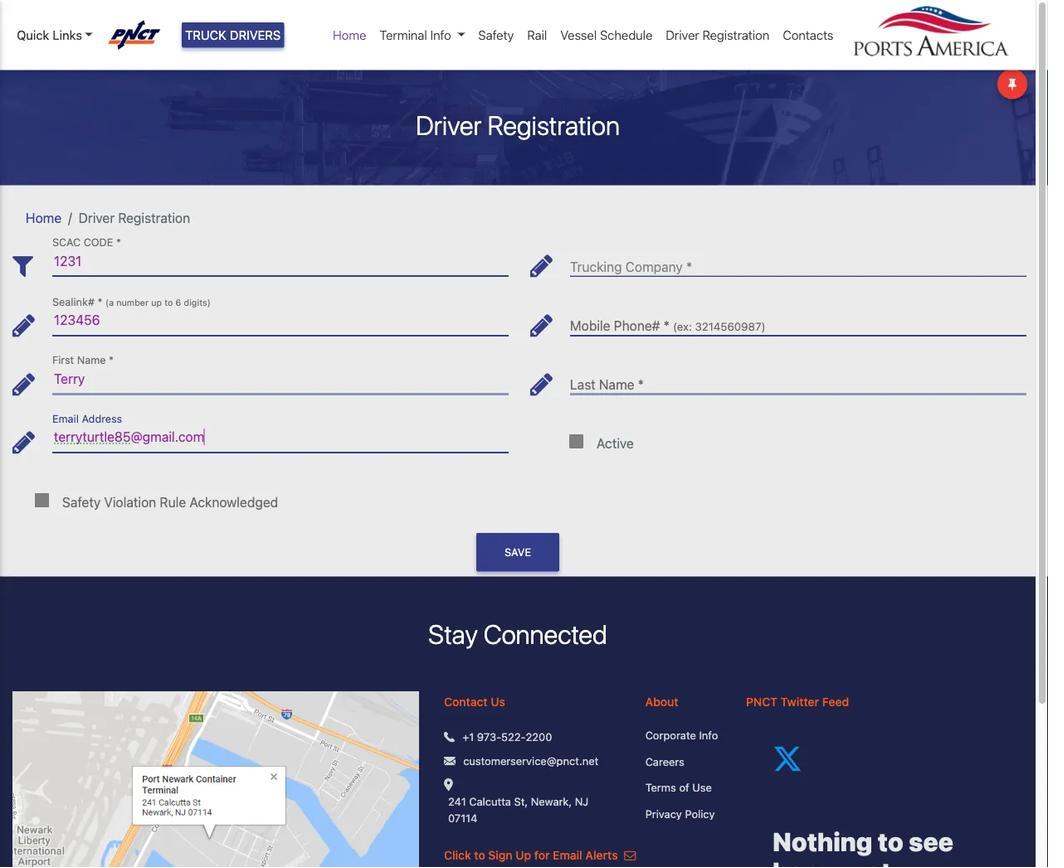 Task type: vqa. For each thing, say whether or not it's contained in the screenshot.
17:00.
no



Task type: locate. For each thing, give the bounding box(es) containing it.
1 horizontal spatial to
[[474, 849, 485, 862]]

address
[[82, 413, 122, 425]]

2 horizontal spatial registration
[[702, 28, 770, 42]]

terminal info
[[380, 28, 451, 42]]

home link up scac
[[26, 210, 62, 226]]

name right first
[[77, 354, 106, 367]]

driver
[[666, 28, 699, 42], [416, 109, 482, 141], [79, 210, 115, 226]]

1 horizontal spatial email
[[553, 849, 582, 862]]

truck drivers
[[185, 28, 281, 42]]

email left address
[[52, 413, 79, 425]]

2 vertical spatial driver registration
[[79, 210, 190, 226]]

0 horizontal spatial safety
[[62, 494, 101, 510]]

home link left terminal
[[326, 19, 373, 51]]

1 vertical spatial driver
[[416, 109, 482, 141]]

name for first
[[77, 354, 106, 367]]

careers
[[645, 756, 684, 768]]

1 horizontal spatial name
[[599, 377, 634, 393]]

terms of use
[[645, 782, 712, 794]]

973-
[[477, 731, 501, 743]]

0 vertical spatial driver registration
[[666, 28, 770, 42]]

about
[[645, 696, 678, 709]]

nj
[[575, 796, 589, 808]]

driver inside 'driver registration' link
[[666, 28, 699, 42]]

Email Address text field
[[52, 423, 509, 453]]

save
[[505, 546, 531, 559]]

1 vertical spatial registration
[[488, 109, 620, 141]]

pnct twitter feed
[[746, 696, 849, 709]]

0 vertical spatial safety
[[478, 28, 514, 42]]

1 horizontal spatial safety
[[478, 28, 514, 42]]

careers link
[[645, 754, 721, 770]]

0 horizontal spatial name
[[77, 354, 106, 367]]

home
[[333, 28, 366, 42], [26, 210, 62, 226]]

1 vertical spatial driver registration
[[416, 109, 620, 141]]

1 horizontal spatial driver registration
[[416, 109, 620, 141]]

terms
[[645, 782, 676, 794]]

quick links
[[17, 28, 82, 42]]

home left terminal
[[333, 28, 366, 42]]

safety link
[[472, 19, 521, 51]]

mobile
[[570, 318, 610, 334]]

corporate info
[[645, 730, 718, 742]]

0 vertical spatial name
[[77, 354, 106, 367]]

0 horizontal spatial info
[[430, 28, 451, 42]]

241 calcutta st, newark, nj 07114
[[448, 796, 589, 825]]

last
[[570, 377, 596, 393]]

click
[[444, 849, 471, 862]]

registration
[[702, 28, 770, 42], [488, 109, 620, 141], [118, 210, 190, 226]]

info up careers link
[[699, 730, 718, 742]]

contact us
[[444, 696, 505, 709]]

0 vertical spatial home link
[[326, 19, 373, 51]]

0 horizontal spatial email
[[52, 413, 79, 425]]

rail link
[[521, 19, 554, 51]]

0 horizontal spatial to
[[164, 297, 173, 308]]

* right code
[[116, 236, 121, 249]]

info
[[430, 28, 451, 42], [699, 730, 718, 742]]

+1
[[462, 731, 474, 743]]

0 horizontal spatial home link
[[26, 210, 62, 226]]

truck drivers link
[[182, 22, 284, 48]]

info inside terminal info link
[[430, 28, 451, 42]]

1 vertical spatial name
[[599, 377, 634, 393]]

0 horizontal spatial home
[[26, 210, 62, 226]]

safety inside safety link
[[478, 28, 514, 42]]

0 vertical spatial registration
[[702, 28, 770, 42]]

241 calcutta st, newark, nj 07114 link
[[448, 794, 620, 827]]

info inside "corporate info" link
[[699, 730, 718, 742]]

1 vertical spatial to
[[474, 849, 485, 862]]

truck
[[185, 28, 226, 42]]

2 horizontal spatial driver registration
[[666, 28, 770, 42]]

Trucking Company * text field
[[570, 246, 1026, 276]]

home up scac
[[26, 210, 62, 226]]

0 horizontal spatial registration
[[118, 210, 190, 226]]

info for corporate info
[[699, 730, 718, 742]]

* for first name *
[[109, 354, 114, 367]]

save button
[[476, 534, 559, 572]]

calcutta
[[469, 796, 511, 808]]

click to sign up for email alerts link
[[444, 849, 636, 862]]

safety violation rule acknowledged
[[62, 494, 278, 510]]

2 horizontal spatial driver
[[666, 28, 699, 42]]

st,
[[514, 796, 528, 808]]

to left sign
[[474, 849, 485, 862]]

home link
[[326, 19, 373, 51], [26, 210, 62, 226]]

twitter
[[780, 696, 819, 709]]

rail
[[527, 28, 547, 42]]

1 horizontal spatial info
[[699, 730, 718, 742]]

0 vertical spatial driver
[[666, 28, 699, 42]]

info for terminal info
[[430, 28, 451, 42]]

links
[[53, 28, 82, 42]]

0 vertical spatial info
[[430, 28, 451, 42]]

to
[[164, 297, 173, 308], [474, 849, 485, 862]]

0 vertical spatial to
[[164, 297, 173, 308]]

*
[[116, 236, 121, 249], [686, 259, 692, 275], [97, 296, 102, 308], [664, 318, 670, 334], [109, 354, 114, 367], [638, 377, 644, 393]]

email
[[52, 413, 79, 425], [553, 849, 582, 862]]

1 horizontal spatial home
[[333, 28, 366, 42]]

quick
[[17, 28, 49, 42]]

safety
[[478, 28, 514, 42], [62, 494, 101, 510]]

0 vertical spatial email
[[52, 413, 79, 425]]

1 vertical spatial email
[[553, 849, 582, 862]]

scac
[[52, 236, 81, 249]]

name right last
[[599, 377, 634, 393]]

terms of use link
[[645, 780, 721, 796]]

0 vertical spatial home
[[333, 28, 366, 42]]

(ex:
[[673, 320, 692, 334]]

name
[[77, 354, 106, 367], [599, 377, 634, 393]]

privacy policy
[[645, 808, 715, 820]]

safety left rail "link"
[[478, 28, 514, 42]]

1 horizontal spatial registration
[[488, 109, 620, 141]]

contacts link
[[776, 19, 840, 51]]

* right last
[[638, 377, 644, 393]]

* right the company
[[686, 259, 692, 275]]

1 vertical spatial home
[[26, 210, 62, 226]]

up
[[516, 849, 531, 862]]

to inside sealink# * (a number up to 6 digits)
[[164, 297, 173, 308]]

* right first
[[109, 354, 114, 367]]

1 horizontal spatial driver
[[416, 109, 482, 141]]

code
[[84, 236, 113, 249]]

info right terminal
[[430, 28, 451, 42]]

* for scac code *
[[116, 236, 121, 249]]

pnct
[[746, 696, 777, 709]]

2 vertical spatial driver
[[79, 210, 115, 226]]

connected
[[484, 618, 607, 650]]

email right for
[[553, 849, 582, 862]]

terminal
[[380, 28, 427, 42]]

None text field
[[570, 306, 1026, 336]]

acknowledged
[[189, 494, 278, 510]]

safety left violation
[[62, 494, 101, 510]]

first
[[52, 354, 74, 367]]

to left 6
[[164, 297, 173, 308]]

None text field
[[52, 306, 509, 336]]

* left (ex:
[[664, 318, 670, 334]]

1 vertical spatial info
[[699, 730, 718, 742]]

1 vertical spatial safety
[[62, 494, 101, 510]]



Task type: describe. For each thing, give the bounding box(es) containing it.
first name *
[[52, 354, 114, 367]]

alerts
[[585, 849, 618, 862]]

us
[[491, 696, 505, 709]]

quick links link
[[17, 26, 93, 44]]

driver registration link
[[659, 19, 776, 51]]

privacy policy link
[[645, 806, 721, 823]]

07114
[[448, 812, 477, 825]]

1 horizontal spatial home link
[[326, 19, 373, 51]]

up
[[151, 297, 162, 308]]

email address
[[52, 413, 122, 425]]

* for mobile phone# * (ex: 3214560987)
[[664, 318, 670, 334]]

2200
[[526, 731, 552, 743]]

corporate
[[645, 730, 696, 742]]

3214560987)
[[695, 320, 765, 334]]

envelope o image
[[624, 850, 636, 862]]

violation
[[104, 494, 156, 510]]

0 horizontal spatial driver
[[79, 210, 115, 226]]

trucking company *
[[570, 259, 692, 275]]

use
[[692, 782, 712, 794]]

sign
[[488, 849, 513, 862]]

Last Name * text field
[[570, 364, 1026, 394]]

+1 973-522-2200
[[462, 731, 552, 743]]

corporate info link
[[645, 728, 721, 744]]

drivers
[[230, 28, 281, 42]]

vessel schedule link
[[554, 19, 659, 51]]

stay
[[428, 618, 478, 650]]

click to sign up for email alerts
[[444, 849, 621, 862]]

mobile phone# * (ex: 3214560987)
[[570, 318, 765, 334]]

contacts
[[783, 28, 834, 42]]

terminal info link
[[373, 19, 472, 51]]

* for trucking company *
[[686, 259, 692, 275]]

241
[[448, 796, 466, 808]]

vessel
[[560, 28, 597, 42]]

522-
[[501, 731, 526, 743]]

First Name * text field
[[52, 364, 509, 394]]

privacy
[[645, 808, 682, 820]]

active
[[597, 436, 634, 452]]

name for last
[[599, 377, 634, 393]]

number
[[116, 297, 149, 308]]

safety for safety violation rule acknowledged
[[62, 494, 101, 510]]

digits)
[[184, 297, 211, 308]]

vessel schedule
[[560, 28, 653, 42]]

SCAC CODE * search field
[[52, 246, 509, 276]]

(a
[[105, 297, 114, 308]]

last name *
[[570, 377, 644, 393]]

phone#
[[614, 318, 660, 334]]

trucking
[[570, 259, 622, 275]]

policy
[[685, 808, 715, 820]]

0 horizontal spatial driver registration
[[79, 210, 190, 226]]

for
[[534, 849, 550, 862]]

of
[[679, 782, 689, 794]]

newark,
[[531, 796, 572, 808]]

customerservice@pnct.net
[[463, 755, 598, 767]]

customerservice@pnct.net link
[[463, 753, 598, 769]]

2 vertical spatial registration
[[118, 210, 190, 226]]

schedule
[[600, 28, 653, 42]]

stay connected
[[428, 618, 607, 650]]

6
[[176, 297, 181, 308]]

* for last name *
[[638, 377, 644, 393]]

rule
[[160, 494, 186, 510]]

contact
[[444, 696, 488, 709]]

company
[[625, 259, 683, 275]]

+1 973-522-2200 link
[[462, 729, 552, 745]]

scac code *
[[52, 236, 121, 249]]

sealink# * (a number up to 6 digits)
[[52, 296, 211, 308]]

* left (a
[[97, 296, 102, 308]]

1 vertical spatial home link
[[26, 210, 62, 226]]

feed
[[822, 696, 849, 709]]

safety for safety
[[478, 28, 514, 42]]

sealink#
[[52, 296, 95, 308]]



